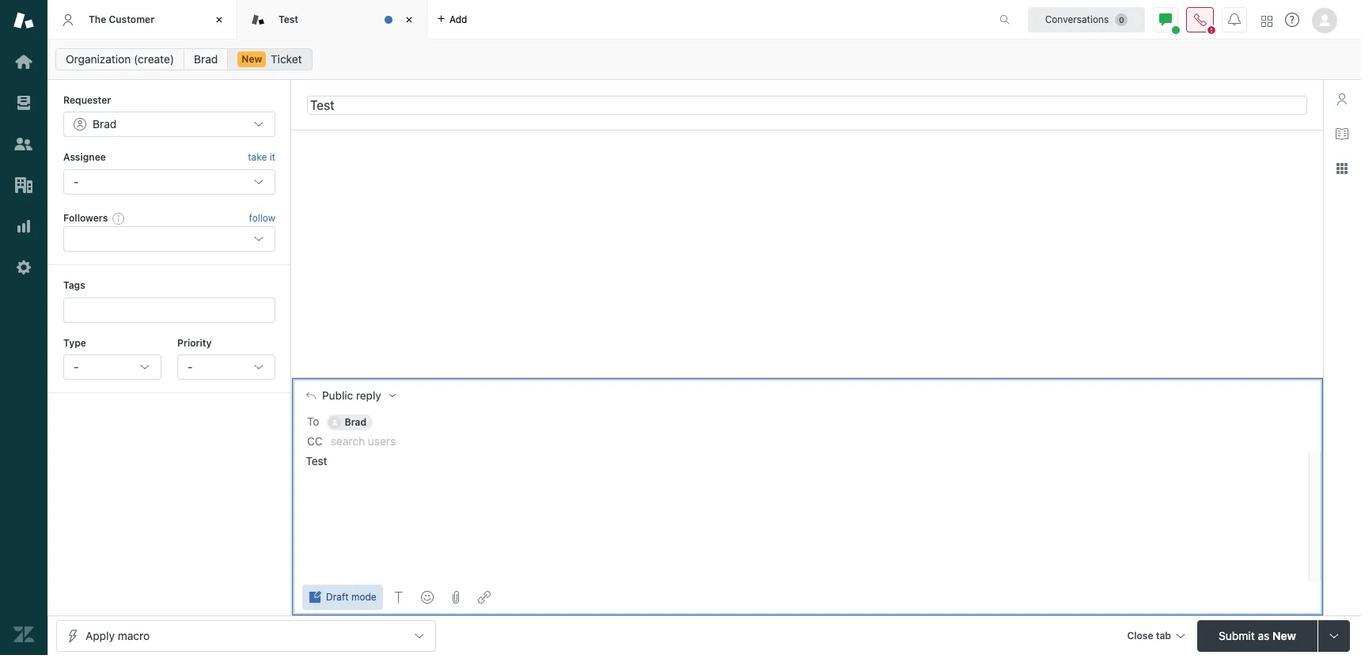 Task type: vqa. For each thing, say whether or not it's contained in the screenshot.
take it button
yes



Task type: locate. For each thing, give the bounding box(es) containing it.
customer
[[109, 13, 155, 25]]

cc
[[307, 435, 323, 449]]

1 horizontal spatial new
[[1273, 629, 1297, 643]]

- button
[[63, 355, 162, 380], [177, 355, 276, 380]]

requester element
[[63, 112, 276, 137]]

assignee
[[63, 152, 106, 163]]

search users field
[[331, 434, 1307, 450]]

- down priority
[[188, 360, 193, 374]]

test inside tab
[[279, 13, 299, 25]]

1 horizontal spatial brad
[[194, 52, 218, 66]]

as
[[1259, 629, 1270, 643]]

new left ticket
[[242, 53, 262, 65]]

followers element
[[63, 227, 276, 252]]

1 horizontal spatial test
[[306, 454, 328, 468]]

- inside assignee element
[[74, 175, 79, 188]]

0 vertical spatial brad
[[194, 52, 218, 66]]

0 vertical spatial new
[[242, 53, 262, 65]]

requester
[[63, 94, 111, 106]]

get help image
[[1286, 13, 1300, 27]]

follow button
[[249, 211, 276, 226]]

to
[[307, 415, 319, 428]]

followers
[[63, 212, 108, 224]]

minimize composer image
[[801, 372, 814, 385]]

brad right the klobrad84@gmail.com image
[[345, 416, 367, 428]]

brad down requester
[[93, 118, 117, 131]]

close image
[[211, 12, 227, 28], [401, 12, 417, 28]]

close image left add dropdown button
[[401, 12, 417, 28]]

- button down priority
[[177, 355, 276, 380]]

draft
[[326, 592, 349, 603]]

0 horizontal spatial - button
[[63, 355, 162, 380]]

- for type
[[74, 360, 79, 374]]

public reply button
[[292, 379, 408, 412]]

0 horizontal spatial new
[[242, 53, 262, 65]]

get started image
[[13, 51, 34, 72]]

- button for priority
[[177, 355, 276, 380]]

test
[[279, 13, 299, 25], [306, 454, 328, 468]]

public
[[322, 389, 353, 402]]

1 horizontal spatial - button
[[177, 355, 276, 380]]

klobrad84@gmail.com image
[[329, 416, 342, 429]]

0 horizontal spatial close image
[[211, 12, 227, 28]]

1 vertical spatial test
[[306, 454, 328, 468]]

test down cc
[[306, 454, 328, 468]]

draft mode
[[326, 592, 377, 603]]

test up ticket
[[279, 13, 299, 25]]

2 close image from the left
[[401, 12, 417, 28]]

1 horizontal spatial close image
[[401, 12, 417, 28]]

submit as new
[[1220, 629, 1297, 643]]

- down type
[[74, 360, 79, 374]]

button displays agent's chat status as online. image
[[1160, 13, 1173, 26]]

Subject field
[[307, 95, 1308, 114]]

close tab
[[1128, 630, 1172, 642]]

2 horizontal spatial brad
[[345, 416, 367, 428]]

it
[[270, 152, 276, 163]]

take it
[[248, 152, 276, 163]]

new right the "as"
[[1273, 629, 1297, 643]]

submit
[[1220, 629, 1256, 643]]

zendesk image
[[13, 625, 34, 645]]

brad link
[[184, 48, 228, 70]]

brad right (create)
[[194, 52, 218, 66]]

knowledge image
[[1337, 127, 1349, 140]]

brad inside requester element
[[93, 118, 117, 131]]

2 - button from the left
[[177, 355, 276, 380]]

public reply
[[322, 389, 381, 402]]

0 horizontal spatial brad
[[93, 118, 117, 131]]

add attachment image
[[450, 592, 462, 604]]

add link (cmd k) image
[[478, 592, 491, 604]]

- down assignee
[[74, 175, 79, 188]]

new
[[242, 53, 262, 65], [1273, 629, 1297, 643]]

- button for type
[[63, 355, 162, 380]]

0 horizontal spatial test
[[279, 13, 299, 25]]

conversations button
[[1029, 7, 1146, 32]]

0 vertical spatial test
[[279, 13, 299, 25]]

1 vertical spatial brad
[[93, 118, 117, 131]]

close image up brad link
[[211, 12, 227, 28]]

info on adding followers image
[[113, 212, 125, 225]]

1 close image from the left
[[211, 12, 227, 28]]

format text image
[[393, 592, 405, 604]]

1 vertical spatial new
[[1273, 629, 1297, 643]]

mode
[[352, 592, 377, 603]]

1 - button from the left
[[63, 355, 162, 380]]

- button down type
[[63, 355, 162, 380]]

-
[[74, 175, 79, 188], [74, 360, 79, 374], [188, 360, 193, 374]]

brad
[[194, 52, 218, 66], [93, 118, 117, 131], [345, 416, 367, 428]]

main element
[[0, 0, 48, 656]]

secondary element
[[48, 44, 1362, 75]]



Task type: describe. For each thing, give the bounding box(es) containing it.
2 vertical spatial brad
[[345, 416, 367, 428]]

the
[[89, 13, 106, 25]]

zendesk support image
[[13, 10, 34, 31]]

organizations image
[[13, 175, 34, 196]]

organization
[[66, 52, 131, 66]]

add button
[[428, 0, 477, 39]]

test inside public reply composer draft mode text field
[[306, 454, 328, 468]]

the customer
[[89, 13, 155, 25]]

close tab button
[[1121, 620, 1192, 654]]

the customer tab
[[48, 0, 238, 40]]

organization (create)
[[66, 52, 174, 66]]

ticket
[[271, 52, 302, 66]]

tags
[[63, 280, 85, 292]]

displays possible ticket submission types image
[[1329, 630, 1341, 643]]

assignee element
[[63, 169, 276, 195]]

priority
[[177, 337, 212, 349]]

Public reply composer Draft mode text field
[[299, 452, 1305, 485]]

apply
[[86, 629, 115, 643]]

apply macro
[[86, 629, 150, 643]]

brad inside secondary element
[[194, 52, 218, 66]]

reporting image
[[13, 216, 34, 237]]

test tab
[[238, 0, 428, 40]]

customers image
[[13, 134, 34, 154]]

take
[[248, 152, 267, 163]]

close
[[1128, 630, 1154, 642]]

close image inside the customer tab
[[211, 12, 227, 28]]

conversations
[[1046, 13, 1110, 25]]

(create)
[[134, 52, 174, 66]]

admin image
[[13, 257, 34, 278]]

notifications image
[[1229, 13, 1242, 26]]

- for priority
[[188, 360, 193, 374]]

take it button
[[248, 150, 276, 166]]

reply
[[356, 389, 381, 402]]

macro
[[118, 629, 150, 643]]

follow
[[249, 212, 276, 224]]

type
[[63, 337, 86, 349]]

add
[[450, 13, 468, 25]]

insert emojis image
[[421, 592, 434, 604]]

draft mode button
[[302, 585, 383, 611]]

apps image
[[1337, 162, 1349, 175]]

tabs tab list
[[48, 0, 983, 40]]

Tags field
[[75, 302, 261, 318]]

customer context image
[[1337, 93, 1349, 105]]

new inside secondary element
[[242, 53, 262, 65]]

zendesk products image
[[1262, 15, 1273, 27]]

tab
[[1157, 630, 1172, 642]]

close image inside "test" tab
[[401, 12, 417, 28]]

views image
[[13, 93, 34, 113]]

organization (create) button
[[55, 48, 185, 70]]



